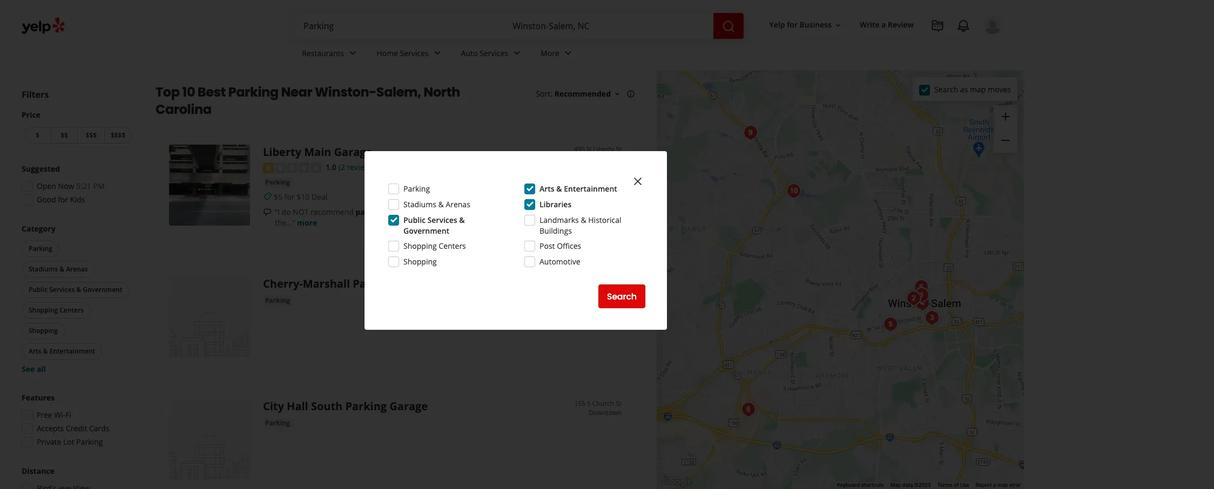 Task type: vqa. For each thing, say whether or not it's contained in the screenshot.
THE TOP
yes



Task type: describe. For each thing, give the bounding box(es) containing it.
see
[[22, 364, 35, 374]]

search as map moves
[[934, 84, 1011, 94]]

cherry-
[[263, 276, 303, 291]]

parking button down category
[[22, 241, 59, 257]]

search for search
[[607, 290, 637, 303]]

city hall south parking garage image inside the map region
[[922, 307, 943, 329]]

stadiums inside 'button'
[[29, 265, 58, 274]]

cherry-marshall parking deck image inside the map region
[[903, 288, 925, 309]]

group containing suggested
[[18, 164, 134, 209]]

stadiums & arenas inside search dialog
[[404, 199, 470, 210]]

cherry-marshall parking deck link
[[263, 276, 424, 291]]

$ button
[[24, 127, 51, 144]]

garage inside the city hall south parking garage parking
[[390, 399, 428, 414]]

lot
[[63, 437, 74, 447]]

a inside the write a review link
[[882, 20, 886, 30]]

see all
[[22, 364, 46, 374]]

free
[[37, 410, 52, 420]]

zoom in image
[[999, 110, 1012, 123]]

distance
[[22, 466, 54, 476]]

after
[[536, 207, 553, 217]]

report
[[976, 482, 992, 488]]

shopping down shopping centers button
[[29, 326, 58, 335]]

liberty main garage image
[[169, 145, 250, 226]]

offices
[[557, 241, 581, 251]]

2 liberty from the left
[[593, 145, 614, 154]]

had
[[442, 207, 456, 217]]

see all button
[[22, 364, 46, 374]]

all
[[37, 364, 46, 374]]

near
[[281, 83, 312, 101]]

price
[[22, 110, 40, 120]]

buildings
[[540, 226, 572, 236]]

top
[[156, 83, 180, 101]]

restaurants
[[302, 48, 344, 58]]

projects image
[[931, 19, 944, 32]]

use
[[960, 482, 969, 488]]

distance option group
[[18, 466, 134, 489]]

cherry-marshall parking deck parking
[[263, 276, 424, 305]]

24 chevron down v2 image
[[562, 47, 575, 60]]

$$
[[61, 131, 68, 140]]

restaurants link
[[293, 39, 368, 70]]

terms
[[937, 482, 953, 488]]

filters
[[22, 89, 49, 100]]

parking inside top 10 best parking near winston-salem, north carolina
[[228, 83, 279, 101]]

open
[[37, 181, 56, 191]]

16 chevron down v2 image
[[834, 21, 843, 30]]

parking down "cherry-"
[[265, 296, 290, 305]]

& inside public services & government button
[[76, 285, 81, 294]]

terms of use
[[937, 482, 969, 488]]

more link
[[532, 39, 583, 70]]

historical
[[588, 215, 621, 225]]

public services & government inside search dialog
[[404, 215, 465, 236]]

stadiums & arenas inside 'button'
[[29, 265, 88, 274]]

report a map error link
[[976, 482, 1021, 488]]

24 chevron down v2 image for restaurants
[[346, 47, 359, 60]]

cards
[[89, 423, 109, 434]]

yelp for business button
[[765, 15, 847, 35]]

best
[[198, 83, 226, 101]]

arts & entertainment inside button
[[29, 347, 95, 356]]

public services & government inside button
[[29, 285, 122, 294]]

liberty main garage
[[263, 145, 372, 159]]

1.0 link
[[326, 161, 336, 173]]

map data ©2023
[[891, 482, 931, 488]]

for for business
[[787, 20, 798, 30]]

parking
[[356, 207, 385, 217]]

$
[[36, 131, 39, 140]]

0 horizontal spatial cherry-marshall parking deck image
[[169, 276, 250, 357]]

(2 reviews)
[[339, 162, 376, 172]]

parking link for city
[[263, 418, 292, 429]]

auto services
[[461, 48, 508, 58]]

the..."
[[275, 218, 295, 228]]

write
[[860, 20, 880, 30]]

city hall south parking garage parking
[[263, 399, 428, 428]]

home services link
[[368, 39, 452, 70]]

parking button for 3rd parking link from the bottom of the page
[[263, 177, 292, 188]]

landmarks & historical buildings
[[540, 215, 621, 236]]

features
[[22, 393, 55, 403]]

$$$
[[86, 131, 97, 140]]

arts inside arts & entertainment button
[[29, 347, 41, 356]]

auto
[[461, 48, 478, 58]]

fi
[[66, 410, 71, 420]]

pepper building parking lot image
[[912, 293, 933, 314]]

search button
[[598, 285, 646, 308]]

this
[[395, 207, 408, 217]]

keyboard shortcuts
[[837, 482, 884, 488]]

recommend
[[311, 207, 354, 217]]

entertainment inside button
[[50, 347, 95, 356]]

n for 402
[[587, 276, 592, 286]]

wi-
[[54, 410, 66, 420]]

arenas inside 'button'
[[66, 265, 88, 274]]

st for city hall south parking garage
[[616, 399, 622, 408]]

not
[[293, 207, 309, 217]]

main
[[304, 145, 331, 159]]

write a review
[[860, 20, 914, 30]]

parking link for cherry-
[[263, 295, 292, 306]]

marshall
[[303, 276, 350, 291]]

reynolda manor library image
[[740, 122, 762, 143]]

16 deal v2 image
[[263, 193, 272, 201]]

a right had
[[457, 207, 462, 217]]

1.0
[[326, 162, 336, 172]]

arts & entertainment button
[[22, 344, 102, 360]]

suggested
[[22, 164, 60, 174]]

$$$$ button
[[104, 127, 132, 144]]

parking right "south"
[[345, 399, 387, 414]]

24 chevron down v2 image for home services
[[431, 47, 444, 60]]

city market image
[[903, 288, 925, 309]]

shopping down 'garage.'
[[404, 241, 437, 251]]

credit
[[66, 423, 87, 434]]

long
[[464, 207, 479, 217]]

parking down category
[[29, 244, 52, 253]]

stadiums inside search dialog
[[404, 199, 436, 210]]

parking button for city parking link
[[263, 418, 292, 429]]

category
[[22, 224, 55, 234]]

accepts credit cards
[[37, 423, 109, 434]]

user actions element
[[761, 14, 1018, 80]]

1 parking link from the top
[[263, 177, 292, 188]]

(2
[[339, 162, 345, 172]]

$$$$
[[111, 131, 125, 140]]

error
[[1010, 482, 1021, 488]]

parking inside parking link
[[265, 178, 290, 187]]

liberty main garage image
[[911, 284, 933, 306]]

1 liberty from the left
[[263, 145, 301, 159]]

search dialog
[[0, 0, 1214, 489]]

1 star rating image
[[263, 162, 321, 173]]

2 in from the left
[[610, 207, 616, 217]]

business categories element
[[293, 39, 1003, 70]]



Task type: locate. For each thing, give the bounding box(es) containing it.
cherry-marshall parking deck image
[[169, 276, 250, 357], [903, 288, 925, 309]]

city hall south parking garage image
[[922, 307, 943, 329], [169, 399, 250, 480]]

parking
[[228, 83, 279, 101], [265, 178, 290, 187], [404, 184, 430, 194], [29, 244, 52, 253], [353, 276, 394, 291], [265, 296, 290, 305], [345, 399, 387, 414], [265, 418, 290, 428], [76, 437, 103, 447]]

st
[[616, 145, 622, 154], [616, 276, 622, 286], [616, 399, 622, 408]]

more
[[297, 218, 317, 228]]

good for kids
[[37, 194, 85, 205]]

for for kids
[[58, 194, 68, 205]]

1 horizontal spatial for
[[284, 192, 295, 202]]

search inside search button
[[607, 290, 637, 303]]

services for home services link
[[400, 48, 429, 58]]

1 vertical spatial shopping centers
[[29, 306, 84, 315]]

st inside 155 s church st downtown
[[616, 399, 622, 408]]

arts up see all
[[29, 347, 41, 356]]

for for $10
[[284, 192, 295, 202]]

services left long
[[428, 215, 457, 225]]

parking link down "cherry-"
[[263, 295, 292, 306]]

& inside landmarks & historical buildings
[[581, 215, 586, 225]]

1 horizontal spatial government
[[404, 226, 449, 236]]

$5 for $10 deal
[[274, 192, 327, 202]]

st right cherry
[[616, 276, 622, 286]]

1 horizontal spatial map
[[998, 482, 1008, 488]]

1 horizontal spatial cherry-marshall parking deck image
[[903, 288, 925, 309]]

1 horizontal spatial liberty
[[593, 145, 614, 154]]

parking inside search dialog
[[404, 184, 430, 194]]

liberty up 1 star rating image
[[263, 145, 301, 159]]

1 vertical spatial stadiums & arenas
[[29, 265, 88, 274]]

1 vertical spatial entertainment
[[50, 347, 95, 356]]

1 vertical spatial centers
[[60, 306, 84, 315]]

0 vertical spatial st
[[616, 145, 622, 154]]

centers down public services & government button
[[60, 306, 84, 315]]

0 vertical spatial n
[[587, 145, 592, 154]]

government inside button
[[83, 285, 122, 294]]

0 vertical spatial public services & government
[[404, 215, 465, 236]]

entertainment
[[564, 184, 617, 194], [50, 347, 95, 356]]

stadiums & arenas button
[[22, 261, 95, 278]]

notifications image
[[957, 19, 970, 32]]

time
[[518, 207, 534, 217]]

24 chevron down v2 image inside auto services link
[[510, 47, 523, 60]]

-
[[607, 207, 610, 217]]

reviews)
[[347, 162, 376, 172]]

1 st from the top
[[616, 145, 622, 154]]

shopping up the "shopping" button on the left of page
[[29, 306, 58, 315]]

1 24 chevron down v2 image from the left
[[346, 47, 359, 60]]

1 vertical spatial st
[[616, 276, 622, 286]]

s
[[587, 399, 591, 408]]

yelp for business
[[770, 20, 832, 30]]

24 chevron down v2 image right restaurants
[[346, 47, 359, 60]]

1 vertical spatial arts & entertainment
[[29, 347, 95, 356]]

downtown inside 155 s church st downtown
[[589, 408, 622, 417]]

parking down city
[[265, 418, 290, 428]]

0 vertical spatial search
[[934, 84, 958, 94]]

0 horizontal spatial for
[[58, 194, 68, 205]]

parking left deck
[[353, 276, 394, 291]]

reynolda village shops & restaurants image
[[783, 180, 805, 202]]

services down stadiums & arenas 'button'
[[49, 285, 75, 294]]

arenas up public services & government button
[[66, 265, 88, 274]]

winston-
[[315, 83, 376, 101]]

0 vertical spatial stadiums & arenas
[[404, 199, 470, 210]]

& up the libraries
[[557, 184, 562, 194]]

in
[[387, 207, 393, 217], [610, 207, 616, 217]]

services
[[400, 48, 429, 58], [480, 48, 508, 58], [428, 215, 457, 225], [49, 285, 75, 294]]

downtown for cherry-marshall parking deck
[[589, 286, 622, 295]]

24 chevron down v2 image left auto
[[431, 47, 444, 60]]

a right write
[[882, 20, 886, 30]]

search for search as map moves
[[934, 84, 958, 94]]

public left i
[[404, 215, 426, 225]]

2 st from the top
[[616, 276, 622, 286]]

1 vertical spatial city hall south parking garage image
[[169, 399, 250, 480]]

services for auto services link
[[480, 48, 508, 58]]

1 horizontal spatial public
[[404, 215, 426, 225]]

search left as
[[934, 84, 958, 94]]

public up shopping centers button
[[29, 285, 48, 294]]

0 vertical spatial city hall south parking garage image
[[922, 307, 943, 329]]

0 horizontal spatial arts
[[29, 347, 41, 356]]

price group
[[22, 110, 134, 146]]

st for cherry-marshall parking deck
[[616, 276, 622, 286]]

0 horizontal spatial shopping centers
[[29, 306, 84, 315]]

0 vertical spatial shopping centers
[[404, 241, 466, 251]]

24 chevron down v2 image
[[346, 47, 359, 60], [431, 47, 444, 60], [510, 47, 523, 60]]

map
[[891, 482, 901, 488]]

for right $5
[[284, 192, 295, 202]]

1 in from the left
[[387, 207, 393, 217]]

1 horizontal spatial city hall south parking garage image
[[922, 307, 943, 329]]

zoom out image
[[999, 134, 1012, 147]]

data
[[903, 482, 913, 488]]

402 n cherry st downtown
[[575, 276, 622, 295]]

terms of use link
[[937, 482, 969, 488]]

parking up 'garage.'
[[404, 184, 430, 194]]

accepts
[[37, 423, 64, 434]]

parking button down "cherry-"
[[263, 295, 292, 306]]

government inside search dialog
[[404, 226, 449, 236]]

1 vertical spatial public services & government
[[29, 285, 122, 294]]

0 horizontal spatial 24 chevron down v2 image
[[346, 47, 359, 60]]

2 vertical spatial parking link
[[263, 418, 292, 429]]

deal
[[312, 192, 327, 202]]

kids
[[70, 194, 85, 205]]

arts & entertainment up recent
[[540, 184, 617, 194]]

libraries
[[540, 199, 572, 210]]

(2 reviews) link
[[339, 161, 376, 173]]

centers down in this garage. i had a long departure time after a recent event--in the..."
[[439, 241, 466, 251]]

google image
[[660, 475, 695, 489]]

hanes mall image
[[738, 399, 759, 421]]

services inside auto services link
[[480, 48, 508, 58]]

arts & entertainment
[[540, 184, 617, 194], [29, 347, 95, 356]]

n right 495
[[587, 145, 592, 154]]

in this garage. i had a long departure time after a recent event--in the..."
[[275, 207, 616, 228]]

a
[[882, 20, 886, 30], [457, 207, 462, 217], [555, 207, 559, 217], [993, 482, 996, 488]]

1 horizontal spatial stadiums
[[404, 199, 436, 210]]

stadiums up public services & government button
[[29, 265, 58, 274]]

0 vertical spatial government
[[404, 226, 449, 236]]

10
[[182, 83, 195, 101]]

of
[[954, 482, 959, 488]]

recent
[[561, 207, 583, 217]]

shortcuts
[[861, 482, 884, 488]]

entertainment up the event-
[[564, 184, 617, 194]]

map for error
[[998, 482, 1008, 488]]

parking button up $5
[[263, 177, 292, 188]]

0 vertical spatial arts & entertainment
[[540, 184, 617, 194]]

0 horizontal spatial search
[[607, 290, 637, 303]]

auto services link
[[452, 39, 532, 70]]

services inside home services link
[[400, 48, 429, 58]]

services for public services & government button
[[49, 285, 75, 294]]

0 vertical spatial centers
[[439, 241, 466, 251]]

495 n liberty st
[[574, 145, 622, 154]]

more
[[541, 48, 559, 58]]

for right yelp
[[787, 20, 798, 30]]

parking link up $5
[[263, 177, 292, 188]]

n for 495
[[587, 145, 592, 154]]

government down stadiums & arenas 'button'
[[83, 285, 122, 294]]

1 vertical spatial search
[[607, 290, 637, 303]]

cherry
[[594, 276, 614, 286]]

1 vertical spatial parking link
[[263, 295, 292, 306]]

0 vertical spatial garage
[[334, 145, 372, 159]]

16 info v2 image
[[627, 90, 635, 98]]

0 horizontal spatial city hall south parking garage image
[[169, 399, 250, 480]]

shopping button
[[22, 323, 65, 339]]

1 vertical spatial stadiums
[[29, 265, 58, 274]]

arts & entertainment up all on the bottom of page
[[29, 347, 95, 356]]

in right the event-
[[610, 207, 616, 217]]

parking up $5
[[265, 178, 290, 187]]

©2023
[[915, 482, 931, 488]]

search image
[[722, 20, 735, 33]]

arenas inside search dialog
[[446, 199, 470, 210]]

a right report
[[993, 482, 996, 488]]

liberty-main parking deck image
[[911, 276, 932, 298]]

garage.
[[410, 207, 436, 217]]

0 horizontal spatial liberty
[[263, 145, 301, 159]]

automotive
[[540, 257, 581, 267]]

0 vertical spatial public
[[404, 215, 426, 225]]

402
[[575, 276, 586, 286]]

3 24 chevron down v2 image from the left
[[510, 47, 523, 60]]

0 horizontal spatial arts & entertainment
[[29, 347, 95, 356]]

services right auto
[[480, 48, 508, 58]]

arenas
[[446, 199, 470, 210], [66, 265, 88, 274]]

& right had
[[459, 215, 465, 225]]

downtown inside 402 n cherry st downtown
[[589, 286, 622, 295]]

stadiums
[[404, 199, 436, 210], [29, 265, 58, 274]]

liberty right 495
[[593, 145, 614, 154]]

1 downtown from the top
[[589, 286, 622, 295]]

report a map error
[[976, 482, 1021, 488]]

$10
[[297, 192, 310, 202]]

centers inside search dialog
[[439, 241, 466, 251]]

0 vertical spatial arenas
[[446, 199, 470, 210]]

1 vertical spatial arts
[[29, 347, 41, 356]]

write a review link
[[856, 15, 918, 35]]

parking right best
[[228, 83, 279, 101]]

& inside public services & government
[[459, 215, 465, 225]]

155 s church st downtown
[[574, 399, 622, 417]]

group
[[994, 105, 1018, 153], [18, 164, 134, 209], [19, 224, 134, 375], [18, 393, 134, 451]]

parking link
[[263, 177, 292, 188], [263, 295, 292, 306], [263, 418, 292, 429]]

16 speech v2 image
[[263, 208, 272, 217]]

downtown right 155
[[589, 408, 622, 417]]

0 horizontal spatial public
[[29, 285, 48, 294]]

st right 495
[[616, 145, 622, 154]]

1 horizontal spatial stadiums & arenas
[[404, 199, 470, 210]]

do
[[282, 207, 291, 217]]

1 vertical spatial n
[[587, 276, 592, 286]]

parking link down city
[[263, 418, 292, 429]]

2 vertical spatial st
[[616, 399, 622, 408]]

parking button
[[263, 177, 292, 188], [22, 241, 59, 257], [263, 295, 292, 306], [263, 418, 292, 429]]

n inside 402 n cherry st downtown
[[587, 276, 592, 286]]

downtown for city hall south parking garage
[[589, 408, 622, 417]]

shopping up deck
[[404, 257, 437, 267]]

1 horizontal spatial in
[[610, 207, 616, 217]]

& down stadiums & arenas 'button'
[[76, 285, 81, 294]]

sort:
[[536, 89, 552, 99]]

2 24 chevron down v2 image from the left
[[431, 47, 444, 60]]

0 horizontal spatial garage
[[334, 145, 372, 159]]

0 vertical spatial entertainment
[[564, 184, 617, 194]]

1 horizontal spatial shopping centers
[[404, 241, 466, 251]]

n right 402
[[587, 276, 592, 286]]

map left error
[[998, 482, 1008, 488]]

city
[[263, 399, 284, 414]]

close image
[[631, 175, 644, 188]]

0 vertical spatial arts
[[540, 184, 555, 194]]

& inside stadiums & arenas 'button'
[[59, 265, 64, 274]]

arenas right i
[[446, 199, 470, 210]]

2 parking link from the top
[[263, 295, 292, 306]]

1 vertical spatial public
[[29, 285, 48, 294]]

for down the now
[[58, 194, 68, 205]]

1 vertical spatial map
[[998, 482, 1008, 488]]

services right home on the left top
[[400, 48, 429, 58]]

shopping centers inside search dialog
[[404, 241, 466, 251]]

entertainment down the "shopping" button on the left of page
[[50, 347, 95, 356]]

public services & government
[[404, 215, 465, 236], [29, 285, 122, 294]]

city hall south parking garage link
[[263, 399, 428, 414]]

1 horizontal spatial arenas
[[446, 199, 470, 210]]

private lot parking
[[37, 437, 103, 447]]

1 vertical spatial arenas
[[66, 265, 88, 274]]

0 vertical spatial parking link
[[263, 177, 292, 188]]

free wi-fi
[[37, 410, 71, 420]]

155
[[574, 399, 586, 408]]

&
[[557, 184, 562, 194], [438, 199, 444, 210], [459, 215, 465, 225], [581, 215, 586, 225], [59, 265, 64, 274], [76, 285, 81, 294], [43, 347, 48, 356]]

shopping centers down in this garage. i had a long departure time after a recent event--in the..."
[[404, 241, 466, 251]]

stadiums left i
[[404, 199, 436, 210]]

& left historical
[[581, 215, 586, 225]]

services inside public services & government button
[[49, 285, 75, 294]]

24 chevron down v2 image inside restaurants link
[[346, 47, 359, 60]]

0 horizontal spatial stadiums
[[29, 265, 58, 274]]

truist stadium image
[[880, 314, 902, 335]]

public inside button
[[29, 285, 48, 294]]

home services
[[377, 48, 429, 58]]

0 vertical spatial downtown
[[589, 286, 622, 295]]

0 horizontal spatial stadiums & arenas
[[29, 265, 88, 274]]

0 horizontal spatial public services & government
[[29, 285, 122, 294]]

24 chevron down v2 image right the auto services
[[510, 47, 523, 60]]

top 10 best parking near winston-salem, north carolina
[[156, 83, 460, 118]]

& up public services & government button
[[59, 265, 64, 274]]

shopping centers up the "shopping" button on the left of page
[[29, 306, 84, 315]]

1 horizontal spatial search
[[934, 84, 958, 94]]

shopping centers inside button
[[29, 306, 84, 315]]

1 horizontal spatial garage
[[390, 399, 428, 414]]

search down cherry
[[607, 290, 637, 303]]

map region
[[648, 17, 1063, 489]]

1 horizontal spatial public services & government
[[404, 215, 465, 236]]

parking button for parking link corresponding to cherry-
[[263, 295, 292, 306]]

for inside the yelp for business button
[[787, 20, 798, 30]]

home
[[377, 48, 398, 58]]

now
[[58, 181, 74, 191]]

None search field
[[295, 13, 746, 39]]

3 parking link from the top
[[263, 418, 292, 429]]

"i
[[275, 207, 280, 217]]

salem,
[[376, 83, 421, 101]]

public inside public services & government
[[404, 215, 426, 225]]

stadiums & arenas
[[404, 199, 470, 210], [29, 265, 88, 274]]

0 horizontal spatial centers
[[60, 306, 84, 315]]

deck
[[397, 276, 424, 291]]

2 horizontal spatial for
[[787, 20, 798, 30]]

24 chevron down v2 image inside home services link
[[431, 47, 444, 60]]

downtown
[[589, 286, 622, 295], [589, 408, 622, 417]]

good
[[37, 194, 56, 205]]

centers inside shopping centers button
[[60, 306, 84, 315]]

3 st from the top
[[616, 399, 622, 408]]

"i do not recommend parking
[[275, 207, 385, 217]]

1 vertical spatial downtown
[[589, 408, 622, 417]]

group containing features
[[18, 393, 134, 451]]

st right the church
[[616, 399, 622, 408]]

1 horizontal spatial arts
[[540, 184, 555, 194]]

parking button down city
[[263, 418, 292, 429]]

entertainment inside search dialog
[[564, 184, 617, 194]]

$$$ button
[[78, 127, 104, 144]]

in left this on the left top of the page
[[387, 207, 393, 217]]

$$ button
[[51, 127, 78, 144]]

map
[[970, 84, 986, 94], [998, 482, 1008, 488]]

0 horizontal spatial arenas
[[66, 265, 88, 274]]

1 horizontal spatial entertainment
[[564, 184, 617, 194]]

downtown right 402
[[589, 286, 622, 295]]

arts & entertainment inside search dialog
[[540, 184, 617, 194]]

st inside 402 n cherry st downtown
[[616, 276, 622, 286]]

0 vertical spatial map
[[970, 84, 986, 94]]

495
[[574, 145, 585, 154]]

0 horizontal spatial in
[[387, 207, 393, 217]]

1 vertical spatial government
[[83, 285, 122, 294]]

arts inside search dialog
[[540, 184, 555, 194]]

1 horizontal spatial arts & entertainment
[[540, 184, 617, 194]]

24 chevron down v2 image for auto services
[[510, 47, 523, 60]]

1 horizontal spatial centers
[[439, 241, 466, 251]]

& up all on the bottom of page
[[43, 347, 48, 356]]

parking down cards
[[76, 437, 103, 447]]

0 horizontal spatial entertainment
[[50, 347, 95, 356]]

& right 'garage.'
[[438, 199, 444, 210]]

map for moves
[[970, 84, 986, 94]]

& inside arts & entertainment button
[[43, 347, 48, 356]]

shopping centers
[[404, 241, 466, 251], [29, 306, 84, 315]]

2 horizontal spatial 24 chevron down v2 image
[[510, 47, 523, 60]]

arts
[[540, 184, 555, 194], [29, 347, 41, 356]]

services inside search dialog
[[428, 215, 457, 225]]

open now 5:21 pm
[[37, 181, 105, 191]]

5:21
[[76, 181, 91, 191]]

government down 'garage.'
[[404, 226, 449, 236]]

2 downtown from the top
[[589, 408, 622, 417]]

1 horizontal spatial 24 chevron down v2 image
[[431, 47, 444, 60]]

1 vertical spatial garage
[[390, 399, 428, 414]]

0 horizontal spatial government
[[83, 285, 122, 294]]

arts up the libraries
[[540, 184, 555, 194]]

0 horizontal spatial map
[[970, 84, 986, 94]]

a right the after
[[555, 207, 559, 217]]

group containing category
[[19, 224, 134, 375]]

map right as
[[970, 84, 986, 94]]

0 vertical spatial stadiums
[[404, 199, 436, 210]]



